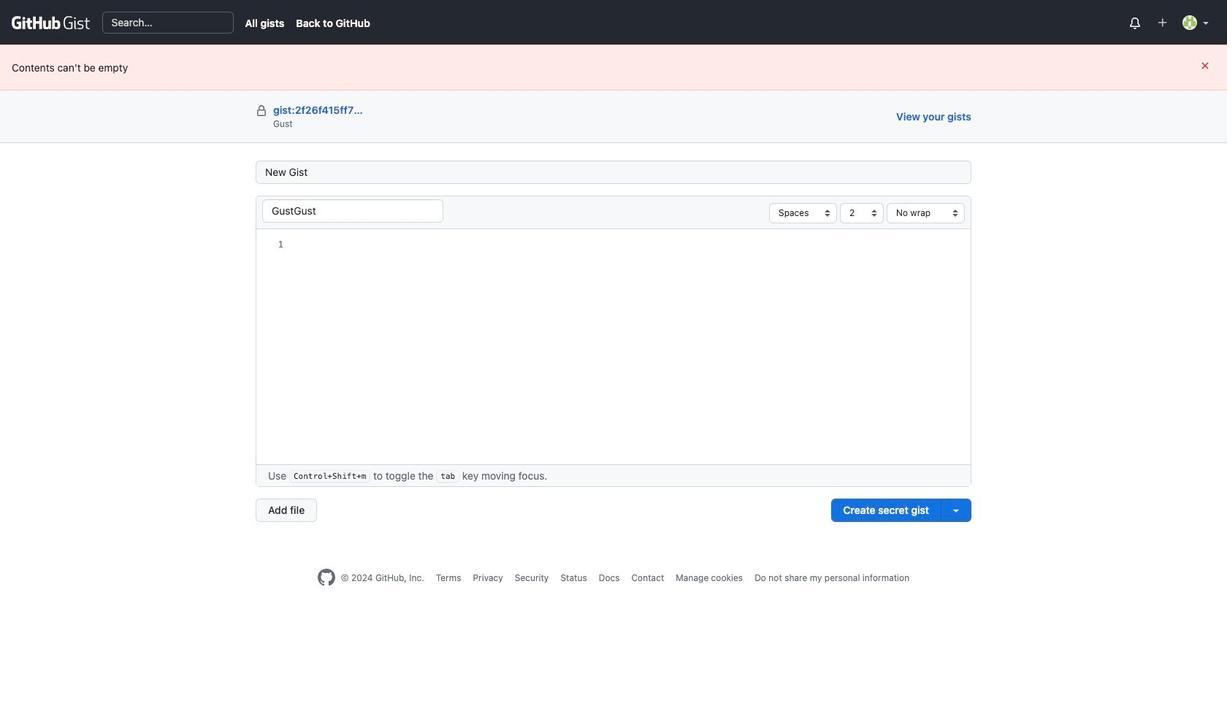 Task type: locate. For each thing, give the bounding box(es) containing it.
Site search field
[[102, 12, 234, 34]]

Gist description text field
[[256, 161, 972, 184]]

plus image
[[1157, 17, 1169, 28]]

banner
[[0, 0, 1228, 45]]

you have no unread notifications image
[[1130, 17, 1141, 29]]

triangle down image
[[1201, 17, 1212, 28]]

Filename including extension… text field
[[262, 199, 443, 223]]

alert
[[12, 60, 1216, 75]]

lock image
[[256, 105, 267, 117]]



Task type: describe. For each thing, give the bounding box(es) containing it.
global element
[[245, 15, 382, 30]]

@rubyoranges image
[[1183, 16, 1198, 30]]

dismiss this message image
[[1200, 60, 1212, 72]]

homepage image
[[318, 569, 335, 587]]

Search text field
[[103, 12, 233, 33]]



